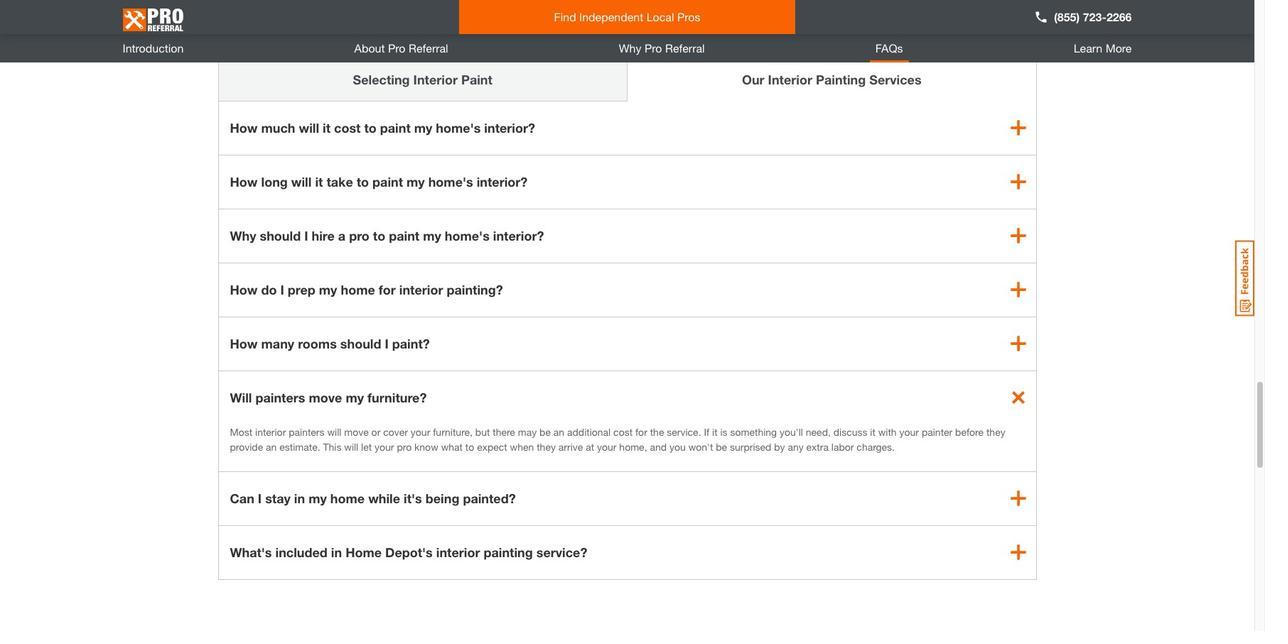 Task type: describe. For each thing, give the bounding box(es) containing it.
how do i prep my home for interior painting?
[[230, 282, 503, 298]]

commonly
[[573, 7, 646, 25]]

while
[[368, 491, 400, 507]]

to inside most interior painters will move or cover your furniture, but there may be an additional cost for the service. if it is something you'll need, discuss it with your painter before they provide an estimate. this will let your pro know what to expect when they arrive at your home, and you won't be surprised by any extra labor charges.
[[465, 441, 474, 453]]

i right 'do'
[[280, 282, 284, 298]]

selecting
[[353, 71, 410, 87]]

your right with
[[900, 426, 919, 438]]

and
[[650, 441, 667, 453]]

1 vertical spatial should
[[340, 336, 381, 352]]

0 vertical spatial they
[[987, 426, 1006, 438]]

how much will it cost to paint my home's interior?
[[230, 120, 535, 135]]

how many rooms should i paint?
[[230, 336, 430, 352]]

something
[[730, 426, 777, 438]]

pro for why
[[645, 41, 662, 55]]

to right answers in the top left of the page
[[554, 7, 568, 25]]

cover
[[383, 426, 408, 438]]

2 vertical spatial interior
[[436, 545, 480, 561]]

most
[[230, 426, 252, 438]]

prep
[[288, 282, 315, 298]]

your up know
[[411, 426, 430, 438]]

how for how much will it cost to paint my home's interior?
[[230, 120, 258, 135]]

may
[[518, 426, 537, 438]]

feedback link image
[[1235, 240, 1255, 317]]

estimate.
[[280, 441, 320, 453]]

723-
[[1083, 10, 1107, 23]]

referral for why pro referral
[[665, 41, 705, 55]]

about
[[354, 41, 385, 55]]

2266
[[1107, 10, 1132, 23]]

let
[[361, 441, 372, 453]]

(855) 723-2266 link
[[1034, 9, 1132, 26]]

discuss
[[834, 426, 867, 438]]

1 horizontal spatial in
[[331, 545, 342, 561]]

by
[[774, 441, 785, 453]]

move inside most interior painters will move or cover your furniture, but there may be an additional cost for the service. if it is something you'll need, discuss it with your painter before they provide an estimate. this will let your pro know what to expect when they arrive at your home, and you won't be surprised by any extra labor charges.
[[344, 426, 369, 438]]

why pro referral
[[619, 41, 705, 55]]

depot's
[[385, 545, 433, 561]]

services
[[869, 71, 922, 87]]

long
[[261, 174, 288, 189]]

service.
[[667, 426, 701, 438]]

painted?
[[463, 491, 516, 507]]

to right a
[[373, 228, 385, 244]]

interior for our
[[768, 71, 812, 87]]

need,
[[806, 426, 831, 438]]

how for how long will it take to paint my home's interior?
[[230, 174, 258, 189]]

0 vertical spatial for
[[379, 282, 396, 298]]

with
[[878, 426, 897, 438]]

2 vertical spatial home's
[[445, 228, 490, 244]]

do
[[261, 282, 277, 298]]

painting
[[484, 545, 533, 561]]

what
[[441, 441, 463, 453]]

questions
[[696, 7, 764, 25]]

your right the 'at'
[[597, 441, 617, 453]]

know
[[414, 441, 438, 453]]

independent
[[579, 10, 643, 23]]

1 vertical spatial an
[[266, 441, 277, 453]]

additional
[[567, 426, 611, 438]]

how long will it take to paint my home's interior?
[[230, 174, 528, 189]]

is
[[720, 426, 728, 438]]

paint
[[461, 71, 493, 87]]

stay
[[265, 491, 291, 507]]

before
[[955, 426, 984, 438]]

pros
[[677, 10, 700, 23]]

home for for
[[341, 282, 375, 298]]

can i stay in my home while it's being painted?
[[230, 491, 516, 507]]

about pro referral
[[354, 41, 448, 55]]

why should i hire a pro to paint my home's interior?
[[230, 228, 544, 244]]

furniture,
[[433, 426, 473, 438]]

rooms
[[298, 336, 337, 352]]

0 vertical spatial in
[[294, 491, 305, 507]]

why for why pro referral
[[619, 41, 641, 55]]

most interior painters will move or cover your furniture, but there may be an additional cost for the service. if it is something you'll need, discuss it with your painter before they provide an estimate. this will let your pro know what to expect when they arrive at your home, and you won't be surprised by any extra labor charges.
[[230, 426, 1006, 453]]

take
[[327, 174, 353, 189]]

referral for about pro referral
[[409, 41, 448, 55]]

furniture?
[[368, 390, 427, 406]]

to right the "take"
[[357, 174, 369, 189]]

what's
[[230, 545, 272, 561]]

will right the long
[[291, 174, 312, 189]]

find independent local pros
[[554, 10, 700, 23]]

0 vertical spatial an
[[554, 426, 564, 438]]

much
[[261, 120, 295, 135]]

selecting interior paint
[[353, 71, 493, 87]]

painters inside most interior painters will move or cover your furniture, but there may be an additional cost for the service. if it is something you'll need, discuss it with your painter before they provide an estimate. this will let your pro know what to expect when they arrive at your home, and you won't be surprised by any extra labor charges.
[[289, 426, 324, 438]]

0 horizontal spatial move
[[309, 390, 342, 406]]

surprised
[[730, 441, 771, 453]]

hire
[[312, 228, 335, 244]]

when
[[510, 441, 534, 453]]

0 vertical spatial cost
[[334, 120, 361, 135]]

there
[[493, 426, 515, 438]]

0 horizontal spatial should
[[260, 228, 301, 244]]

our interior painting services
[[742, 71, 922, 87]]

more
[[1106, 41, 1132, 55]]

home for while
[[330, 491, 365, 507]]

cost inside most interior painters will move or cover your furniture, but there may be an additional cost for the service. if it is something you'll need, discuss it with your painter before they provide an estimate. this will let your pro know what to expect when they arrive at your home, and you won't be surprised by any extra labor charges.
[[614, 426, 633, 438]]

1 horizontal spatial be
[[716, 441, 727, 453]]

asked
[[650, 7, 692, 25]]

why for why should i hire a pro to paint my home's interior?
[[230, 228, 256, 244]]

find
[[554, 10, 576, 23]]

painting
[[816, 71, 866, 87]]



Task type: vqa. For each thing, say whether or not it's contained in the screenshot.
Save within the $ 249 99 /bundle $ 329 . 99 Save $ 80 . 00 ( 24 %) Limit 5 per order
no



Task type: locate. For each thing, give the bounding box(es) containing it.
1 horizontal spatial an
[[554, 426, 564, 438]]

labor
[[832, 441, 854, 453]]

home
[[346, 545, 382, 561]]

be
[[540, 426, 551, 438], [716, 441, 727, 453]]

4 how from the top
[[230, 336, 258, 352]]

service?
[[536, 545, 587, 561]]

paint down how long will it take to paint my home's interior?
[[389, 228, 419, 244]]

1 horizontal spatial interior
[[768, 71, 812, 87]]

i right "can"
[[258, 491, 262, 507]]

interior up provide
[[255, 426, 286, 438]]

0 horizontal spatial an
[[266, 441, 277, 453]]

or
[[371, 426, 381, 438]]

2 referral from the left
[[665, 41, 705, 55]]

0 vertical spatial home's
[[436, 120, 481, 135]]

be down is
[[716, 441, 727, 453]]

0 vertical spatial painters
[[255, 390, 305, 406]]

referral up selecting interior paint
[[409, 41, 448, 55]]

interior
[[399, 282, 443, 298], [255, 426, 286, 438], [436, 545, 480, 561]]

0 horizontal spatial why
[[230, 228, 256, 244]]

0 vertical spatial paint
[[380, 120, 411, 135]]

interior inside most interior painters will move or cover your furniture, but there may be an additional cost for the service. if it is something you'll need, discuss it with your painter before they provide an estimate. this will let your pro know what to expect when they arrive at your home, and you won't be surprised by any extra labor charges.
[[255, 426, 286, 438]]

how for how many rooms should i paint?
[[230, 336, 258, 352]]

what's included in home depot's interior painting service?
[[230, 545, 587, 561]]

interior left painting? at the top left of the page
[[399, 282, 443, 298]]

it left the "take"
[[315, 174, 323, 189]]

home left while
[[330, 491, 365, 507]]

my
[[414, 120, 432, 135], [407, 174, 425, 189], [423, 228, 441, 244], [319, 282, 337, 298], [346, 390, 364, 406], [309, 491, 327, 507]]

1 vertical spatial interior
[[255, 426, 286, 438]]

a
[[338, 228, 346, 244]]

1 horizontal spatial should
[[340, 336, 381, 352]]

an up arrive
[[554, 426, 564, 438]]

be right may
[[540, 426, 551, 438]]

0 horizontal spatial referral
[[409, 41, 448, 55]]

2 how from the top
[[230, 174, 258, 189]]

should right rooms
[[340, 336, 381, 352]]

this
[[323, 441, 341, 453]]

1 horizontal spatial cost
[[614, 426, 633, 438]]

1 referral from the left
[[409, 41, 448, 55]]

home,
[[619, 441, 647, 453]]

interior left 'paint'
[[413, 71, 458, 87]]

pro down cover
[[397, 441, 412, 453]]

0 horizontal spatial cost
[[334, 120, 361, 135]]

for down the why should i hire a pro to paint my home's interior?
[[379, 282, 396, 298]]

paint for cost
[[380, 120, 411, 135]]

it right if
[[712, 426, 718, 438]]

1 vertical spatial for
[[635, 426, 647, 438]]

pro right a
[[349, 228, 369, 244]]

introduction
[[123, 41, 184, 55]]

1 interior from the left
[[413, 71, 458, 87]]

cost up the home, on the bottom of page
[[614, 426, 633, 438]]

if
[[704, 426, 710, 438]]

home down a
[[341, 282, 375, 298]]

find independent local pros button
[[459, 0, 796, 34]]

local
[[647, 10, 674, 23]]

1 pro from the left
[[388, 41, 406, 55]]

interior for selecting
[[413, 71, 458, 87]]

1 horizontal spatial pro
[[397, 441, 412, 453]]

1 horizontal spatial why
[[619, 41, 641, 55]]

1 vertical spatial paint
[[372, 174, 403, 189]]

will
[[230, 390, 252, 406]]

home's for how long will it take to paint my home's interior?
[[428, 174, 473, 189]]

1 horizontal spatial move
[[344, 426, 369, 438]]

move up let
[[344, 426, 369, 438]]

the
[[650, 426, 664, 438]]

pro
[[388, 41, 406, 55], [645, 41, 662, 55]]

painters
[[255, 390, 305, 406], [289, 426, 324, 438]]

1 vertical spatial home
[[330, 491, 365, 507]]

learn
[[1074, 41, 1103, 55]]

extra
[[806, 441, 829, 453]]

our
[[742, 71, 765, 87]]

0 vertical spatial move
[[309, 390, 342, 406]]

1 horizontal spatial for
[[635, 426, 647, 438]]

for inside most interior painters will move or cover your furniture, but there may be an additional cost for the service. if it is something you'll need, discuss it with your painter before they provide an estimate. this will let your pro know what to expect when they arrive at your home, and you won't be surprised by any extra labor charges.
[[635, 426, 647, 438]]

your down or
[[375, 441, 394, 453]]

0 horizontal spatial pro
[[349, 228, 369, 244]]

painter
[[922, 426, 953, 438]]

at
[[586, 441, 594, 453]]

interior? for how long will it take to paint my home's interior?
[[477, 174, 528, 189]]

1 vertical spatial move
[[344, 426, 369, 438]]

any
[[788, 441, 804, 453]]

referral down pros
[[665, 41, 705, 55]]

home's
[[436, 120, 481, 135], [428, 174, 473, 189], [445, 228, 490, 244]]

1 horizontal spatial referral
[[665, 41, 705, 55]]

2 vertical spatial paint
[[389, 228, 419, 244]]

i left paint? on the bottom of the page
[[385, 336, 389, 352]]

how left much
[[230, 120, 258, 135]]

but
[[475, 426, 490, 438]]

in right stay at bottom left
[[294, 491, 305, 507]]

1 vertical spatial pro
[[397, 441, 412, 453]]

1 vertical spatial painters
[[289, 426, 324, 438]]

cost
[[334, 120, 361, 135], [614, 426, 633, 438]]

it
[[323, 120, 331, 135], [315, 174, 323, 189], [712, 426, 718, 438], [870, 426, 876, 438]]

answers to commonly asked questions
[[490, 7, 764, 25]]

how left many
[[230, 336, 258, 352]]

painters up estimate.
[[289, 426, 324, 438]]

charges.
[[857, 441, 895, 453]]

they down may
[[537, 441, 556, 453]]

will up this
[[327, 426, 341, 438]]

interior right our in the top right of the page
[[768, 71, 812, 87]]

home's for how much will it cost to paint my home's interior?
[[436, 120, 481, 135]]

pro down local
[[645, 41, 662, 55]]

will painters move my furniture?
[[230, 390, 427, 406]]

0 vertical spatial should
[[260, 228, 301, 244]]

should left hire
[[260, 228, 301, 244]]

0 horizontal spatial they
[[537, 441, 556, 453]]

they right the before
[[987, 426, 1006, 438]]

paint for take
[[372, 174, 403, 189]]

0 horizontal spatial for
[[379, 282, 396, 298]]

0 vertical spatial be
[[540, 426, 551, 438]]

paint
[[380, 120, 411, 135], [372, 174, 403, 189], [389, 228, 419, 244]]

why
[[619, 41, 641, 55], [230, 228, 256, 244]]

1 horizontal spatial they
[[987, 426, 1006, 438]]

they
[[987, 426, 1006, 438], [537, 441, 556, 453]]

pro inside most interior painters will move or cover your furniture, but there may be an additional cost for the service. if it is something you'll need, discuss it with your painter before they provide an estimate. this will let your pro know what to expect when they arrive at your home, and you won't be surprised by any extra labor charges.
[[397, 441, 412, 453]]

1 vertical spatial cost
[[614, 426, 633, 438]]

paint right the "take"
[[372, 174, 403, 189]]

to
[[554, 7, 568, 25], [364, 120, 377, 135], [357, 174, 369, 189], [373, 228, 385, 244], [465, 441, 474, 453]]

0 horizontal spatial interior
[[413, 71, 458, 87]]

paint down selecting
[[380, 120, 411, 135]]

1 vertical spatial in
[[331, 545, 342, 561]]

how
[[230, 120, 258, 135], [230, 174, 258, 189], [230, 282, 258, 298], [230, 336, 258, 352]]

pro for about
[[388, 41, 406, 55]]

referral
[[409, 41, 448, 55], [665, 41, 705, 55]]

home
[[341, 282, 375, 298], [330, 491, 365, 507]]

an right provide
[[266, 441, 277, 453]]

(855) 723-2266
[[1054, 10, 1132, 23]]

0 horizontal spatial in
[[294, 491, 305, 507]]

pro referral logo image
[[123, 3, 183, 37]]

1 horizontal spatial pro
[[645, 41, 662, 55]]

it right much
[[323, 120, 331, 135]]

move
[[309, 390, 342, 406], [344, 426, 369, 438]]

0 vertical spatial interior?
[[484, 120, 535, 135]]

interior?
[[484, 120, 535, 135], [477, 174, 528, 189], [493, 228, 544, 244]]

interior? for how much will it cost to paint my home's interior?
[[484, 120, 535, 135]]

provide
[[230, 441, 263, 453]]

how left the long
[[230, 174, 258, 189]]

how left 'do'
[[230, 282, 258, 298]]

you
[[670, 441, 686, 453]]

included
[[275, 545, 328, 561]]

being
[[426, 491, 459, 507]]

move up this
[[309, 390, 342, 406]]

0 horizontal spatial pro
[[388, 41, 406, 55]]

2 interior from the left
[[768, 71, 812, 87]]

painters right will in the bottom of the page
[[255, 390, 305, 406]]

can
[[230, 491, 254, 507]]

won't
[[689, 441, 713, 453]]

interior
[[413, 71, 458, 87], [768, 71, 812, 87]]

1 vertical spatial they
[[537, 441, 556, 453]]

to right "what"
[[465, 441, 474, 453]]

painting?
[[447, 282, 503, 298]]

your
[[411, 426, 430, 438], [900, 426, 919, 438], [375, 441, 394, 453], [597, 441, 617, 453]]

many
[[261, 336, 294, 352]]

an
[[554, 426, 564, 438], [266, 441, 277, 453]]

0 vertical spatial why
[[619, 41, 641, 55]]

i left hire
[[304, 228, 308, 244]]

in left home on the bottom
[[331, 545, 342, 561]]

0 horizontal spatial be
[[540, 426, 551, 438]]

1 vertical spatial why
[[230, 228, 256, 244]]

paint?
[[392, 336, 430, 352]]

1 vertical spatial interior?
[[477, 174, 528, 189]]

it left with
[[870, 426, 876, 438]]

cost up the "take"
[[334, 120, 361, 135]]

pro right about
[[388, 41, 406, 55]]

it's
[[404, 491, 422, 507]]

3 how from the top
[[230, 282, 258, 298]]

will left let
[[344, 441, 358, 453]]

1 vertical spatial home's
[[428, 174, 473, 189]]

how for how do i prep my home for interior painting?
[[230, 282, 258, 298]]

learn more
[[1074, 41, 1132, 55]]

0 vertical spatial interior
[[399, 282, 443, 298]]

will right much
[[299, 120, 319, 135]]

0 vertical spatial pro
[[349, 228, 369, 244]]

to down selecting
[[364, 120, 377, 135]]

2 pro from the left
[[645, 41, 662, 55]]

interior right depot's
[[436, 545, 480, 561]]

for left the
[[635, 426, 647, 438]]

answers
[[490, 7, 550, 25]]

expect
[[477, 441, 507, 453]]

2 vertical spatial interior?
[[493, 228, 544, 244]]

1 vertical spatial be
[[716, 441, 727, 453]]

you'll
[[780, 426, 803, 438]]

1 how from the top
[[230, 120, 258, 135]]

0 vertical spatial home
[[341, 282, 375, 298]]



